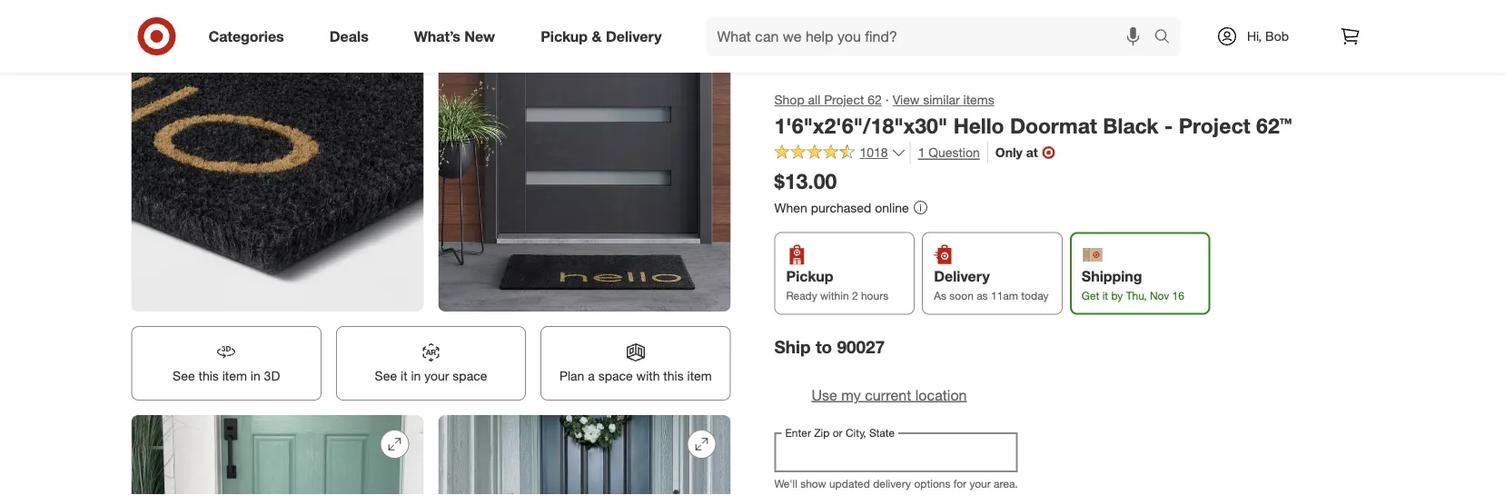 Task type: locate. For each thing, give the bounding box(es) containing it.
get
[[1082, 288, 1100, 302]]

pickup inside pickup ready within 2 hours
[[787, 267, 834, 285]]

1 question
[[919, 145, 980, 161]]

see inside button
[[173, 368, 195, 384]]

to
[[816, 337, 833, 358]]

delivery as soon as 11am today
[[934, 267, 1049, 302]]

see this item in 3d button
[[131, 326, 322, 401]]

space
[[453, 368, 487, 384], [599, 368, 633, 384]]

see
[[173, 368, 195, 384], [375, 368, 397, 384]]

2 space from the left
[[599, 368, 633, 384]]

in inside "button"
[[411, 368, 421, 384]]

1 horizontal spatial this
[[664, 368, 684, 384]]

in inside button
[[251, 368, 261, 384]]

all
[[808, 92, 821, 108]]

0 vertical spatial project
[[824, 92, 865, 108]]

project right -
[[1179, 113, 1251, 138]]

delivery inside "delivery as soon as 11am today"
[[934, 267, 990, 285]]

0 horizontal spatial this
[[199, 368, 219, 384]]

1 horizontal spatial pickup
[[787, 267, 834, 285]]

0 horizontal spatial item
[[222, 368, 247, 384]]

doormat
[[1011, 113, 1098, 138]]

it
[[1103, 288, 1109, 302], [401, 368, 408, 384]]

delivery up soon
[[934, 267, 990, 285]]

similar
[[924, 92, 960, 108]]

see this item in 3d
[[173, 368, 280, 384]]

90027
[[837, 337, 885, 358]]

show
[[801, 477, 827, 491]]

see it in your space button
[[336, 326, 526, 401]]

1 vertical spatial delivery
[[934, 267, 990, 285]]

view similar items
[[893, 92, 995, 108]]

16
[[1173, 288, 1185, 302]]

deals link
[[314, 16, 391, 56]]

item right 'with'
[[688, 368, 712, 384]]

plan a space with this item
[[560, 368, 712, 384]]

0 horizontal spatial pickup
[[541, 27, 588, 45]]

1 vertical spatial project
[[1179, 113, 1251, 138]]

pickup
[[541, 27, 588, 45], [787, 267, 834, 285]]

this right 'with'
[[664, 368, 684, 384]]

use my current location link
[[775, 373, 1018, 418]]

this left 3d
[[199, 368, 219, 384]]

when
[[775, 199, 808, 215]]

1 horizontal spatial see
[[375, 368, 397, 384]]

1 vertical spatial your
[[970, 477, 991, 491]]

delivery
[[606, 27, 662, 45], [934, 267, 990, 285]]

0 horizontal spatial it
[[401, 368, 408, 384]]

what's
[[414, 27, 461, 45]]

11am
[[991, 288, 1019, 302]]

0 horizontal spatial delivery
[[606, 27, 662, 45]]

options
[[915, 477, 951, 491]]

1 horizontal spatial in
[[411, 368, 421, 384]]

1 horizontal spatial item
[[688, 368, 712, 384]]

1 horizontal spatial project
[[1179, 113, 1251, 138]]

within
[[821, 288, 849, 302]]

your inside "button"
[[425, 368, 449, 384]]

pickup up ready
[[787, 267, 834, 285]]

nov
[[1150, 288, 1170, 302]]

project
[[824, 92, 865, 108], [1179, 113, 1251, 138]]

only at
[[996, 145, 1039, 161]]

ship
[[775, 337, 811, 358]]

0 vertical spatial your
[[425, 368, 449, 384]]

1 horizontal spatial space
[[599, 368, 633, 384]]

it inside shipping get it by thu, nov 16
[[1103, 288, 1109, 302]]

it inside "button"
[[401, 368, 408, 384]]

only
[[996, 145, 1023, 161]]

2
[[852, 288, 858, 302]]

1 in from the left
[[251, 368, 261, 384]]

1&#39;6&#34;x2&#39;6&#34;/18&#34;x30&#34; hello doormat black - project 62&#8482;, 3 of 11 image
[[131, 19, 424, 312]]

soon
[[950, 288, 974, 302]]

pickup left &
[[541, 27, 588, 45]]

1 vertical spatial pickup
[[787, 267, 834, 285]]

delivery right &
[[606, 27, 662, 45]]

space inside "button"
[[453, 368, 487, 384]]

1 horizontal spatial delivery
[[934, 267, 990, 285]]

view
[[893, 92, 920, 108]]

0 horizontal spatial see
[[173, 368, 195, 384]]

what's new link
[[399, 16, 518, 56]]

bob
[[1266, 28, 1290, 44]]

purchased
[[811, 199, 872, 215]]

0 horizontal spatial project
[[824, 92, 865, 108]]

ship to 90027
[[775, 337, 885, 358]]

item left 3d
[[222, 368, 247, 384]]

this
[[199, 368, 219, 384], [664, 368, 684, 384]]

0 horizontal spatial your
[[425, 368, 449, 384]]

as
[[934, 288, 947, 302]]

1'6"x2'6"/18"x30" hello doormat black - project 62™
[[775, 113, 1293, 138]]

1 see from the left
[[173, 368, 195, 384]]

question
[[929, 145, 980, 161]]

1 vertical spatial it
[[401, 368, 408, 384]]

1 space from the left
[[453, 368, 487, 384]]

0 vertical spatial pickup
[[541, 27, 588, 45]]

item
[[222, 368, 247, 384], [688, 368, 712, 384]]

0 vertical spatial it
[[1103, 288, 1109, 302]]

2 in from the left
[[411, 368, 421, 384]]

shipping get it by thu, nov 16
[[1082, 267, 1185, 302]]

1 question link
[[910, 142, 980, 163]]

pickup & delivery link
[[525, 16, 685, 56]]

2 see from the left
[[375, 368, 397, 384]]

1 horizontal spatial it
[[1103, 288, 1109, 302]]

plan a space with this item button
[[541, 326, 731, 401]]

project right the all
[[824, 92, 865, 108]]

view similar items button
[[893, 91, 995, 109]]

None text field
[[775, 433, 1018, 473]]

1'6"x2'6"/18"x30"
[[775, 113, 948, 138]]

area.
[[994, 477, 1018, 491]]

0 horizontal spatial space
[[453, 368, 487, 384]]

your
[[425, 368, 449, 384], [970, 477, 991, 491]]

62™
[[1257, 113, 1293, 138]]

online
[[875, 199, 909, 215]]

use
[[812, 386, 838, 404]]

see inside "button"
[[375, 368, 397, 384]]

1 this from the left
[[199, 368, 219, 384]]

in
[[251, 368, 261, 384], [411, 368, 421, 384]]

categories
[[209, 27, 284, 45]]

search button
[[1146, 16, 1190, 60]]

0 horizontal spatial in
[[251, 368, 261, 384]]



Task type: describe. For each thing, give the bounding box(es) containing it.
2 item from the left
[[688, 368, 712, 384]]

with
[[637, 368, 660, 384]]

delivery
[[874, 477, 912, 491]]

hello
[[954, 113, 1005, 138]]

photo from @thevmstyle.at.home, 5 of 11 image
[[131, 415, 424, 495]]

categories link
[[193, 16, 307, 56]]

plan
[[560, 368, 585, 384]]

at
[[1027, 145, 1039, 161]]

shop all project 62
[[775, 92, 882, 108]]

space inside button
[[599, 368, 633, 384]]

by
[[1112, 288, 1124, 302]]

photo from @doseofchanelle, 6 of 11 image
[[439, 415, 731, 495]]

shipping
[[1082, 267, 1143, 285]]

What can we help you find? suggestions appear below search field
[[707, 16, 1159, 56]]

a
[[588, 368, 595, 384]]

thu,
[[1127, 288, 1147, 302]]

what's new
[[414, 27, 495, 45]]

hours
[[861, 288, 889, 302]]

search
[[1146, 29, 1190, 47]]

we'll
[[775, 477, 798, 491]]

pickup & delivery
[[541, 27, 662, 45]]

shop
[[775, 92, 805, 108]]

ready
[[787, 288, 818, 302]]

location
[[916, 386, 967, 404]]

pickup ready within 2 hours
[[787, 267, 889, 302]]

for
[[954, 477, 967, 491]]

1
[[919, 145, 926, 161]]

1018
[[860, 145, 889, 161]]

see for see it in your space
[[375, 368, 397, 384]]

see it in your space
[[375, 368, 487, 384]]

$13.00
[[775, 169, 837, 194]]

my
[[842, 386, 861, 404]]

1 item from the left
[[222, 368, 247, 384]]

items
[[964, 92, 995, 108]]

updated
[[830, 477, 871, 491]]

pickup for &
[[541, 27, 588, 45]]

62
[[868, 92, 882, 108]]

hi,
[[1248, 28, 1263, 44]]

0 vertical spatial delivery
[[606, 27, 662, 45]]

we'll show updated delivery options for your area.
[[775, 477, 1018, 491]]

current
[[865, 386, 912, 404]]

use my current location
[[812, 386, 967, 404]]

deals
[[330, 27, 369, 45]]

pickup for ready
[[787, 267, 834, 285]]

when purchased online
[[775, 199, 909, 215]]

hi, bob
[[1248, 28, 1290, 44]]

&
[[592, 27, 602, 45]]

as
[[977, 288, 988, 302]]

see for see this item in 3d
[[173, 368, 195, 384]]

black
[[1104, 113, 1159, 138]]

-
[[1165, 113, 1174, 138]]

1018 link
[[775, 142, 907, 165]]

1 horizontal spatial your
[[970, 477, 991, 491]]

1&#39;6&#34;x2&#39;6&#34;/18&#34;x30&#34; hello doormat black - project 62&#8482;, 4 of 11 image
[[439, 19, 731, 312]]

3d
[[264, 368, 280, 384]]

today
[[1022, 288, 1049, 302]]

2 this from the left
[[664, 368, 684, 384]]

new
[[465, 27, 495, 45]]



Task type: vqa. For each thing, say whether or not it's contained in the screenshot.
first See from the right
yes



